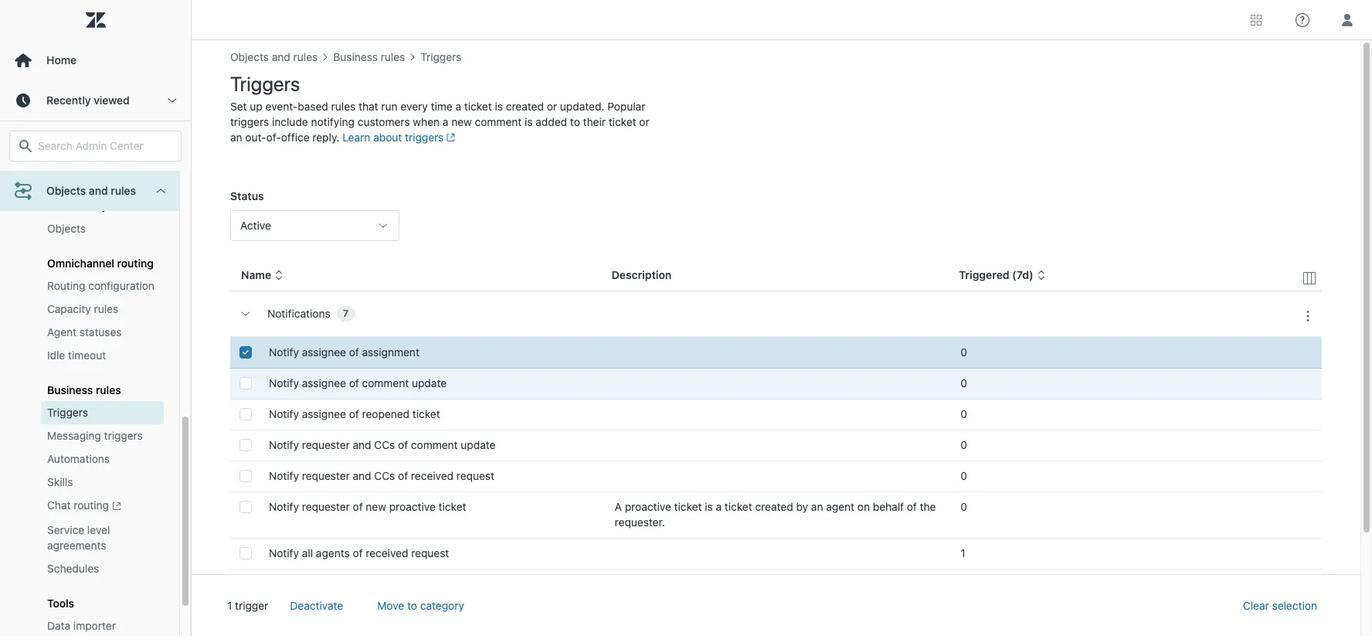 Task type: describe. For each thing, give the bounding box(es) containing it.
service level agreements element
[[47, 522, 158, 553]]

business
[[47, 384, 93, 397]]

messaging triggers link
[[41, 425, 164, 448]]

recently viewed
[[46, 94, 130, 107]]

agent statuses element
[[47, 325, 122, 340]]

triggers
[[104, 429, 143, 442]]

objects for objects and rules
[[46, 184, 86, 197]]

automations link
[[41, 448, 164, 471]]

tools
[[47, 596, 74, 610]]

Search Admin Center field
[[38, 139, 172, 153]]

data importer link
[[41, 614, 164, 636]]

importer
[[73, 619, 116, 632]]

objects for objects
[[47, 222, 86, 235]]

service
[[47, 523, 84, 536]]

objects
[[90, 200, 127, 213]]

timeout
[[68, 349, 106, 362]]

custom
[[47, 200, 87, 213]]

skills link
[[41, 471, 164, 494]]

service level agreements
[[47, 523, 110, 552]]

objects link
[[41, 217, 164, 241]]

data importer element
[[47, 618, 116, 634]]

routing
[[47, 279, 85, 292]]

statuses
[[79, 326, 122, 339]]

routing for omnichannel routing
[[117, 257, 154, 270]]

objects element
[[47, 221, 86, 237]]

custom objects element
[[47, 200, 127, 213]]

zendesk products image
[[1251, 14, 1262, 25]]

home button
[[0, 40, 191, 80]]

routing for chat routing
[[74, 499, 109, 512]]

capacity rules link
[[41, 298, 164, 321]]

chat routing link
[[41, 494, 164, 518]]

settings element
[[47, 164, 88, 180]]

viewed
[[94, 94, 130, 107]]

triggers link
[[41, 401, 164, 425]]

tools element
[[47, 596, 74, 610]]

schedules link
[[41, 557, 164, 580]]

rules inside dropdown button
[[111, 184, 136, 197]]

objects and rules
[[46, 184, 136, 197]]

data importer
[[47, 619, 116, 632]]

skills
[[47, 476, 73, 489]]

service level agreements link
[[41, 518, 164, 557]]

idle timeout element
[[47, 348, 106, 364]]

recently
[[46, 94, 91, 107]]

help image
[[1296, 13, 1310, 27]]



Task type: vqa. For each thing, say whether or not it's contained in the screenshot.
Than
no



Task type: locate. For each thing, give the bounding box(es) containing it.
1 vertical spatial rules
[[94, 302, 118, 316]]

rules for business rules
[[96, 384, 121, 397]]

omnichannel routing element
[[47, 257, 154, 270]]

0 vertical spatial objects
[[46, 184, 86, 197]]

1 vertical spatial routing
[[74, 499, 109, 512]]

chat routing
[[47, 499, 109, 512]]

0 vertical spatial routing
[[117, 257, 154, 270]]

routing up level
[[74, 499, 109, 512]]

triggers element
[[47, 405, 88, 421]]

user menu image
[[1338, 10, 1358, 30]]

idle
[[47, 349, 65, 362]]

tree inside primary element
[[0, 27, 191, 636]]

level
[[87, 523, 110, 536]]

schedules
[[47, 562, 99, 575]]

objects inside group
[[47, 222, 86, 235]]

custom objects
[[47, 200, 127, 213]]

messaging triggers
[[47, 429, 143, 442]]

automations
[[47, 452, 110, 466]]

business rules element
[[47, 384, 121, 397]]

routing inside chat routing "element"
[[74, 499, 109, 512]]

routing configuration element
[[47, 279, 155, 294]]

and
[[89, 184, 108, 197]]

objects inside dropdown button
[[46, 184, 86, 197]]

agent statuses link
[[41, 321, 164, 344]]

settings
[[47, 165, 88, 178]]

0 vertical spatial rules
[[111, 184, 136, 197]]

skills element
[[47, 475, 73, 490]]

objects
[[46, 184, 86, 197], [47, 222, 86, 235]]

1 vertical spatial objects
[[47, 222, 86, 235]]

1 horizontal spatial routing
[[117, 257, 154, 270]]

tree
[[0, 27, 191, 636]]

agent
[[47, 326, 77, 339]]

objects up custom
[[46, 184, 86, 197]]

routing
[[117, 257, 154, 270], [74, 499, 109, 512]]

2 vertical spatial rules
[[96, 384, 121, 397]]

schedules element
[[47, 561, 99, 576]]

configuration
[[88, 279, 155, 292]]

rules
[[111, 184, 136, 197], [94, 302, 118, 316], [96, 384, 121, 397]]

rules down routing configuration link on the top left of the page
[[94, 302, 118, 316]]

objects down custom
[[47, 222, 86, 235]]

capacity rules
[[47, 302, 118, 316]]

idle timeout link
[[41, 344, 164, 367]]

automations element
[[47, 452, 110, 467]]

chat routing element
[[47, 498, 121, 515]]

recently viewed button
[[0, 80, 191, 121]]

capacity
[[47, 302, 91, 316]]

business rules
[[47, 384, 121, 397]]

idle timeout
[[47, 349, 106, 362]]

primary element
[[0, 0, 192, 636]]

omnichannel
[[47, 257, 114, 270]]

data
[[47, 619, 70, 632]]

none search field inside primary element
[[2, 131, 189, 162]]

rules up triggers link
[[96, 384, 121, 397]]

home
[[46, 53, 77, 66]]

None search field
[[2, 131, 189, 162]]

objects and rules button
[[0, 171, 179, 211]]

tree containing settings
[[0, 27, 191, 636]]

agreements
[[47, 538, 106, 552]]

messaging
[[47, 429, 101, 442]]

agent statuses
[[47, 326, 122, 339]]

routing configuration
[[47, 279, 155, 292]]

messaging triggers element
[[47, 428, 143, 444]]

0 horizontal spatial routing
[[74, 499, 109, 512]]

objects and rules group
[[0, 27, 179, 636]]

routing configuration link
[[41, 275, 164, 298]]

omnichannel routing
[[47, 257, 154, 270]]

rules up objects
[[111, 184, 136, 197]]

rules for capacity rules
[[94, 302, 118, 316]]

capacity rules element
[[47, 302, 118, 317]]

settings link
[[41, 160, 164, 183]]

routing up configuration
[[117, 257, 154, 270]]

triggers
[[47, 406, 88, 419]]

chat
[[47, 499, 71, 512]]



